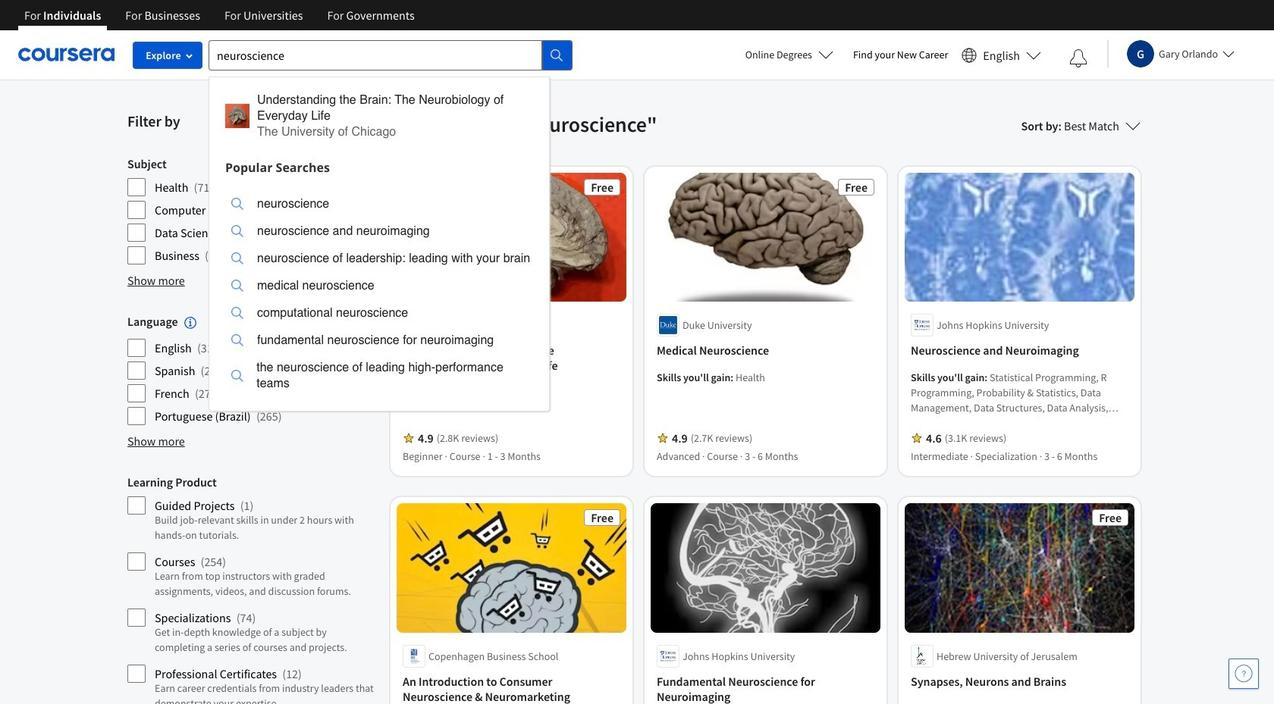 Task type: describe. For each thing, give the bounding box(es) containing it.
What do you want to learn? text field
[[209, 40, 543, 70]]

2 group from the top
[[127, 314, 376, 427]]

autocomplete results list box
[[209, 76, 550, 412]]

banner navigation
[[12, 0, 427, 30]]

3 group from the top
[[127, 475, 376, 705]]



Task type: vqa. For each thing, say whether or not it's contained in the screenshot.
Search In Course text box
no



Task type: locate. For each thing, give the bounding box(es) containing it.
group
[[127, 156, 376, 266], [127, 314, 376, 427], [127, 475, 376, 705]]

list box
[[209, 181, 549, 411]]

list box inside autocomplete results list box
[[209, 181, 549, 411]]

coursera image
[[18, 43, 115, 67]]

suggestion image image
[[225, 104, 250, 128], [231, 198, 244, 210], [231, 225, 244, 238], [231, 253, 244, 265], [231, 280, 244, 292], [231, 307, 244, 319], [231, 335, 244, 347], [231, 370, 243, 382]]

1 group from the top
[[127, 156, 376, 266]]

0 vertical spatial group
[[127, 156, 376, 266]]

information about this filter group image
[[184, 317, 196, 330]]

2 vertical spatial group
[[127, 475, 376, 705]]

1 vertical spatial group
[[127, 314, 376, 427]]

help center image
[[1235, 665, 1254, 684]]

None search field
[[209, 40, 573, 412]]



